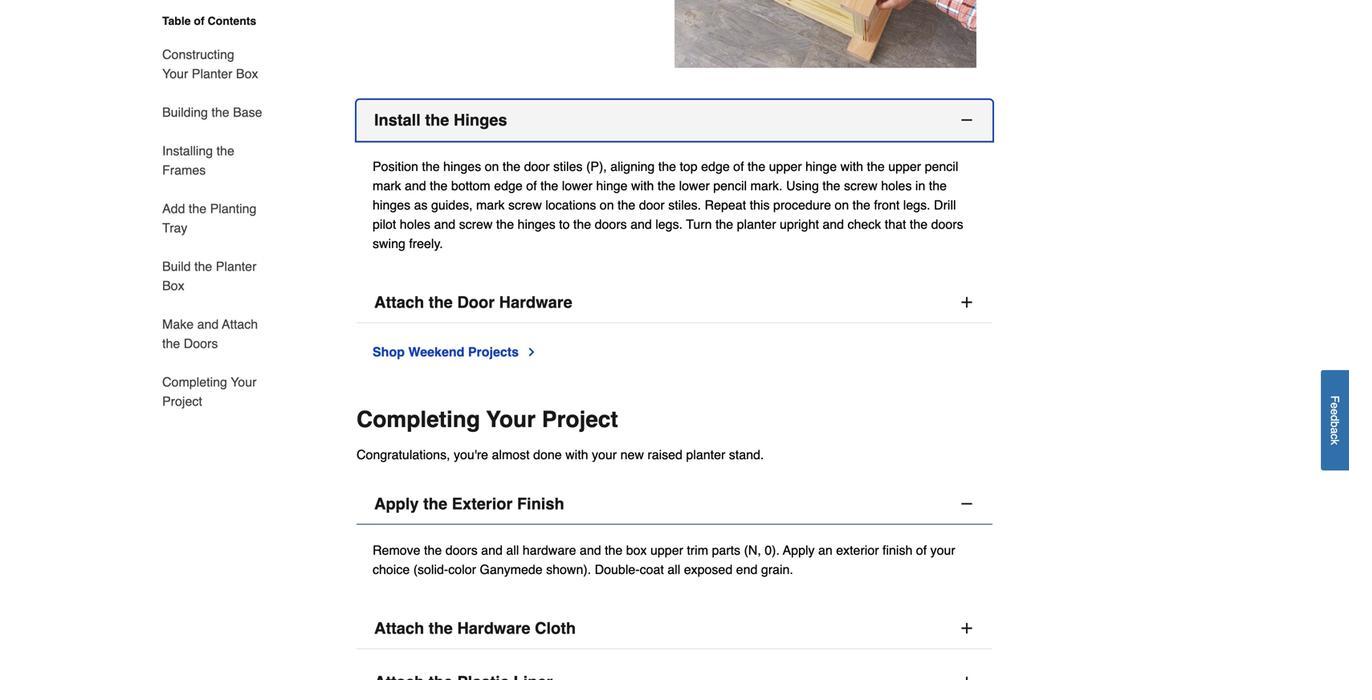 Task type: locate. For each thing, give the bounding box(es) containing it.
legs. down the in
[[903, 198, 930, 212]]

doors down drill
[[931, 217, 963, 232]]

building
[[162, 105, 208, 120]]

attach down build the planter box link
[[222, 317, 258, 332]]

completing your project
[[162, 375, 257, 409], [357, 407, 618, 432]]

f e e d b a c k button
[[1321, 370, 1349, 471]]

mark
[[373, 178, 401, 193], [476, 198, 505, 212]]

build
[[162, 259, 191, 274]]

with
[[841, 159, 863, 174], [631, 178, 654, 193], [565, 447, 588, 462]]

2 vertical spatial your
[[486, 407, 536, 432]]

0 vertical spatial apply
[[374, 495, 419, 513]]

1 vertical spatial your
[[231, 375, 257, 389]]

on up bottom
[[485, 159, 499, 174]]

and
[[405, 178, 426, 193], [434, 217, 455, 232], [630, 217, 652, 232], [823, 217, 844, 232], [197, 317, 219, 332], [481, 543, 503, 558], [580, 543, 601, 558]]

door
[[524, 159, 550, 174], [639, 198, 665, 212]]

upper
[[769, 159, 802, 174], [888, 159, 921, 174], [650, 543, 683, 558]]

project inside completing your project
[[162, 394, 202, 409]]

mark down position
[[373, 178, 401, 193]]

the up the front at the right of page
[[867, 159, 885, 174]]

0 horizontal spatial your
[[592, 447, 617, 462]]

your down constructing
[[162, 66, 188, 81]]

planter down this
[[737, 217, 776, 232]]

congratulations, you're almost done with your new raised planter stand.
[[357, 447, 764, 462]]

1 horizontal spatial on
[[600, 198, 614, 212]]

(n,
[[744, 543, 761, 558]]

0 horizontal spatial your
[[162, 66, 188, 81]]

top
[[680, 159, 698, 174]]

door left stiles.
[[639, 198, 665, 212]]

plus image
[[959, 294, 975, 310], [959, 620, 975, 636]]

your up almost
[[486, 407, 536, 432]]

1 vertical spatial planter
[[216, 259, 257, 274]]

1 horizontal spatial hinges
[[443, 159, 481, 174]]

add the planting tray link
[[162, 190, 263, 247]]

plus image inside attach the hardware cloth button
[[959, 620, 975, 636]]

edge right bottom
[[494, 178, 523, 193]]

your
[[592, 447, 617, 462], [930, 543, 955, 558]]

the left exterior
[[423, 495, 447, 513]]

shown).
[[546, 562, 591, 577]]

door
[[457, 293, 495, 312]]

0 vertical spatial attach
[[374, 293, 424, 312]]

attach the door hardware button
[[357, 282, 993, 323]]

0 horizontal spatial holes
[[400, 217, 430, 232]]

the right add
[[189, 201, 207, 216]]

0 horizontal spatial door
[[524, 159, 550, 174]]

screw up the front at the right of page
[[844, 178, 878, 193]]

mark down bottom
[[476, 198, 505, 212]]

planter inside constructing your planter box
[[192, 66, 232, 81]]

holes down as
[[400, 217, 430, 232]]

hardware down ganymede
[[457, 619, 530, 638]]

pencil
[[925, 159, 958, 174], [713, 178, 747, 193]]

all right coat
[[668, 562, 680, 577]]

upper up coat
[[650, 543, 683, 558]]

install
[[374, 111, 421, 129]]

lower down 'top'
[[679, 178, 710, 193]]

apply inside "button"
[[374, 495, 419, 513]]

1 horizontal spatial planter
[[737, 217, 776, 232]]

stiles.
[[668, 198, 701, 212]]

edge right 'top'
[[701, 159, 730, 174]]

attach the hardware cloth
[[374, 619, 576, 638]]

completing your project link
[[162, 363, 263, 411]]

box inside constructing your planter box
[[236, 66, 258, 81]]

1 vertical spatial mark
[[476, 198, 505, 212]]

2 minus image from the top
[[959, 496, 975, 512]]

1 vertical spatial legs.
[[655, 217, 683, 232]]

planter
[[192, 66, 232, 81], [216, 259, 257, 274]]

upper up the in
[[888, 159, 921, 174]]

front
[[874, 198, 900, 212]]

pencil up repeat
[[713, 178, 747, 193]]

plus image inside "attach the door hardware" button
[[959, 294, 975, 310]]

planter for your
[[192, 66, 232, 81]]

1 minus image from the top
[[959, 112, 975, 128]]

and up ganymede
[[481, 543, 503, 558]]

(solid-
[[413, 562, 448, 577]]

the down make
[[162, 336, 180, 351]]

table of contents
[[162, 14, 256, 27]]

make and attach the doors
[[162, 317, 258, 351]]

hinges up pilot
[[373, 198, 410, 212]]

the inside build the planter box
[[194, 259, 212, 274]]

0 vertical spatial with
[[841, 159, 863, 174]]

1 horizontal spatial all
[[668, 562, 680, 577]]

0 vertical spatial your
[[162, 66, 188, 81]]

0 vertical spatial all
[[506, 543, 519, 558]]

plus image for cloth
[[959, 620, 975, 636]]

1 vertical spatial plus image
[[959, 620, 975, 636]]

0 vertical spatial plus image
[[959, 294, 975, 310]]

1 plus image from the top
[[959, 294, 975, 310]]

holes up the front at the right of page
[[881, 178, 912, 193]]

1 vertical spatial edge
[[494, 178, 523, 193]]

doors inside remove the doors and all hardware and the box upper trim parts (n, 0). apply an exterior finish of your choice (solid-color ganymede shown). double-coat all exposed end grain.
[[445, 543, 478, 558]]

remove the doors and all hardware and the box upper trim parts (n, 0). apply an exterior finish of your choice (solid-color ganymede shown). double-coat all exposed end grain.
[[373, 543, 955, 577]]

pilot
[[373, 217, 396, 232]]

and up "shown)."
[[580, 543, 601, 558]]

box up base
[[236, 66, 258, 81]]

0 vertical spatial planter
[[737, 217, 776, 232]]

add the doors to the storage compartment. image
[[675, 0, 977, 68]]

the right to
[[573, 217, 591, 232]]

legs. down stiles.
[[655, 217, 683, 232]]

1 horizontal spatial lower
[[679, 178, 710, 193]]

1 vertical spatial pencil
[[713, 178, 747, 193]]

e up d on the right
[[1329, 403, 1342, 409]]

on right locations
[[600, 198, 614, 212]]

2 horizontal spatial hinges
[[518, 217, 555, 232]]

a
[[1329, 428, 1342, 434]]

using
[[786, 178, 819, 193]]

box
[[626, 543, 647, 558]]

your right finish
[[930, 543, 955, 558]]

constructing
[[162, 47, 234, 62]]

hardware up chevron right icon
[[499, 293, 572, 312]]

0 horizontal spatial pencil
[[713, 178, 747, 193]]

all up ganymede
[[506, 543, 519, 558]]

1 vertical spatial your
[[930, 543, 955, 558]]

box
[[236, 66, 258, 81], [162, 278, 184, 293]]

0 horizontal spatial hinges
[[373, 198, 410, 212]]

planter
[[737, 217, 776, 232], [686, 447, 725, 462]]

1 horizontal spatial hinge
[[806, 159, 837, 174]]

the up guides,
[[430, 178, 448, 193]]

0 horizontal spatial doors
[[445, 543, 478, 558]]

minus image inside install the hinges button
[[959, 112, 975, 128]]

of right bottom
[[526, 178, 537, 193]]

doors up color
[[445, 543, 478, 558]]

choice
[[373, 562, 410, 577]]

with down aligning
[[631, 178, 654, 193]]

attach the hardware cloth button
[[357, 608, 993, 649]]

completing down 'doors'
[[162, 375, 227, 389]]

on up check
[[835, 198, 849, 212]]

attach
[[374, 293, 424, 312], [222, 317, 258, 332], [374, 619, 424, 638]]

apply up remove
[[374, 495, 419, 513]]

make and attach the doors link
[[162, 305, 263, 363]]

1 horizontal spatial completing
[[357, 407, 480, 432]]

planter down constructing
[[192, 66, 232, 81]]

box inside build the planter box
[[162, 278, 184, 293]]

double-
[[595, 562, 640, 577]]

lower up locations
[[562, 178, 593, 193]]

2 vertical spatial screw
[[459, 217, 493, 232]]

check
[[848, 217, 881, 232]]

your inside constructing your planter box
[[162, 66, 188, 81]]

edge
[[701, 159, 730, 174], [494, 178, 523, 193]]

1 horizontal spatial apply
[[783, 543, 815, 558]]

the left base
[[212, 105, 229, 120]]

1 vertical spatial box
[[162, 278, 184, 293]]

the right 'using' on the top
[[823, 178, 840, 193]]

0 horizontal spatial with
[[565, 447, 588, 462]]

the down (solid-
[[429, 619, 453, 638]]

0 vertical spatial legs.
[[903, 198, 930, 212]]

completing your project down 'doors'
[[162, 375, 257, 409]]

2 vertical spatial hinges
[[518, 217, 555, 232]]

building the base
[[162, 105, 262, 120]]

0 vertical spatial hinges
[[443, 159, 481, 174]]

lower
[[562, 178, 593, 193], [679, 178, 710, 193]]

the right that at right top
[[910, 217, 928, 232]]

attach for attach the hardware cloth
[[374, 619, 424, 638]]

attach up shop
[[374, 293, 424, 312]]

screw left locations
[[508, 198, 542, 212]]

stand.
[[729, 447, 764, 462]]

shop
[[373, 345, 405, 359]]

0 horizontal spatial legs.
[[655, 217, 683, 232]]

color
[[448, 562, 476, 577]]

project up congratulations, you're almost done with your new raised planter stand.
[[542, 407, 618, 432]]

hinge up 'using' on the top
[[806, 159, 837, 174]]

completing inside table of contents element
[[162, 375, 227, 389]]

0 horizontal spatial hinge
[[596, 178, 628, 193]]

minus image inside apply the exterior finish "button"
[[959, 496, 975, 512]]

exposed
[[684, 562, 733, 577]]

hinge down (p),
[[596, 178, 628, 193]]

the right build
[[194, 259, 212, 274]]

0 vertical spatial hinge
[[806, 159, 837, 174]]

0 vertical spatial planter
[[192, 66, 232, 81]]

0 horizontal spatial on
[[485, 159, 499, 174]]

1 horizontal spatial with
[[631, 178, 654, 193]]

attach down choice
[[374, 619, 424, 638]]

1 vertical spatial hinges
[[373, 198, 410, 212]]

0 horizontal spatial apply
[[374, 495, 419, 513]]

shop weekend projects link
[[373, 342, 538, 362]]

0 horizontal spatial box
[[162, 278, 184, 293]]

1 e from the top
[[1329, 403, 1342, 409]]

that
[[885, 217, 906, 232]]

planter inside build the planter box
[[216, 259, 257, 274]]

your inside completing your project
[[231, 375, 257, 389]]

project down 'doors'
[[162, 394, 202, 409]]

done
[[533, 447, 562, 462]]

the down repeat
[[715, 217, 733, 232]]

pencil up the in
[[925, 159, 958, 174]]

1 horizontal spatial your
[[930, 543, 955, 558]]

with up check
[[841, 159, 863, 174]]

1 horizontal spatial legs.
[[903, 198, 930, 212]]

1 vertical spatial completing
[[357, 407, 480, 432]]

box down build
[[162, 278, 184, 293]]

0 vertical spatial holes
[[881, 178, 912, 193]]

planter right raised
[[686, 447, 725, 462]]

planter for the
[[216, 259, 257, 274]]

hardware
[[523, 543, 576, 558]]

1 vertical spatial holes
[[400, 217, 430, 232]]

0 vertical spatial minus image
[[959, 112, 975, 128]]

the down aligning
[[618, 198, 635, 212]]

0 vertical spatial box
[[236, 66, 258, 81]]

the inside make and attach the doors
[[162, 336, 180, 351]]

minus image
[[959, 112, 975, 128], [959, 496, 975, 512]]

planter down add the planting tray link
[[216, 259, 257, 274]]

1 vertical spatial attach
[[222, 317, 258, 332]]

hinges left to
[[518, 217, 555, 232]]

1 horizontal spatial project
[[542, 407, 618, 432]]

hinges up bottom
[[443, 159, 481, 174]]

1 horizontal spatial holes
[[881, 178, 912, 193]]

0 horizontal spatial planter
[[686, 447, 725, 462]]

1 horizontal spatial doors
[[595, 217, 627, 232]]

the
[[212, 105, 229, 120], [425, 111, 449, 129], [217, 143, 234, 158], [422, 159, 440, 174], [503, 159, 521, 174], [658, 159, 676, 174], [748, 159, 766, 174], [867, 159, 885, 174], [430, 178, 448, 193], [540, 178, 558, 193], [658, 178, 675, 193], [823, 178, 840, 193], [929, 178, 947, 193], [618, 198, 635, 212], [853, 198, 870, 212], [189, 201, 207, 216], [496, 217, 514, 232], [573, 217, 591, 232], [715, 217, 733, 232], [910, 217, 928, 232], [194, 259, 212, 274], [429, 293, 453, 312], [162, 336, 180, 351], [423, 495, 447, 513], [424, 543, 442, 558], [605, 543, 623, 558], [429, 619, 453, 638]]

the right install
[[425, 111, 449, 129]]

door left stiles
[[524, 159, 550, 174]]

of right finish
[[916, 543, 927, 558]]

as
[[414, 198, 428, 212]]

1 horizontal spatial your
[[231, 375, 257, 389]]

new
[[620, 447, 644, 462]]

1 horizontal spatial pencil
[[925, 159, 958, 174]]

tray
[[162, 220, 187, 235]]

and inside make and attach the doors
[[197, 317, 219, 332]]

projects
[[468, 345, 519, 359]]

(p),
[[586, 159, 607, 174]]

0 horizontal spatial completing your project
[[162, 375, 257, 409]]

screw down guides,
[[459, 217, 493, 232]]

2 vertical spatial attach
[[374, 619, 424, 638]]

your down "make and attach the doors" link
[[231, 375, 257, 389]]

box for build the planter box
[[162, 278, 184, 293]]

upper up 'using' on the top
[[769, 159, 802, 174]]

2 horizontal spatial your
[[486, 407, 536, 432]]

1 vertical spatial screw
[[508, 198, 542, 212]]

1 vertical spatial apply
[[783, 543, 815, 558]]

of
[[194, 14, 204, 27], [733, 159, 744, 174], [526, 178, 537, 193], [916, 543, 927, 558]]

2 plus image from the top
[[959, 620, 975, 636]]

and up 'doors'
[[197, 317, 219, 332]]

2 horizontal spatial upper
[[888, 159, 921, 174]]

completing your project up you're on the left bottom
[[357, 407, 618, 432]]

your inside remove the doors and all hardware and the box upper trim parts (n, 0). apply an exterior finish of your choice (solid-color ganymede shown). double-coat all exposed end grain.
[[930, 543, 955, 558]]

2 horizontal spatial with
[[841, 159, 863, 174]]

1 horizontal spatial box
[[236, 66, 258, 81]]

all
[[506, 543, 519, 558], [668, 562, 680, 577]]

the up check
[[853, 198, 870, 212]]

0 horizontal spatial project
[[162, 394, 202, 409]]

0 vertical spatial screw
[[844, 178, 878, 193]]

of up repeat
[[733, 159, 744, 174]]

0 vertical spatial edge
[[701, 159, 730, 174]]

drill
[[934, 198, 956, 212]]

with right done
[[565, 447, 588, 462]]

1 vertical spatial door
[[639, 198, 665, 212]]

end
[[736, 562, 758, 577]]

0 horizontal spatial screw
[[459, 217, 493, 232]]

and left check
[[823, 217, 844, 232]]

hardware
[[499, 293, 572, 312], [457, 619, 530, 638]]

hinge
[[806, 159, 837, 174], [596, 178, 628, 193]]

planting
[[210, 201, 257, 216]]

apply inside remove the doors and all hardware and the box upper trim parts (n, 0). apply an exterior finish of your choice (solid-color ganymede shown). double-coat all exposed end grain.
[[783, 543, 815, 558]]

the up (solid-
[[424, 543, 442, 558]]

0 horizontal spatial all
[[506, 543, 519, 558]]

doors down locations
[[595, 217, 627, 232]]

f
[[1329, 396, 1342, 403]]

hinges
[[443, 159, 481, 174], [373, 198, 410, 212], [518, 217, 555, 232]]

guides,
[[431, 198, 473, 212]]

2 e from the top
[[1329, 409, 1342, 415]]

make
[[162, 317, 194, 332]]

1 vertical spatial hinge
[[596, 178, 628, 193]]

0 vertical spatial completing
[[162, 375, 227, 389]]

0 vertical spatial door
[[524, 159, 550, 174]]

grain.
[[761, 562, 793, 577]]

completing up congratulations,
[[357, 407, 480, 432]]

0 horizontal spatial edge
[[494, 178, 523, 193]]

of right table
[[194, 14, 204, 27]]

your left 'new'
[[592, 447, 617, 462]]

exterior
[[836, 543, 879, 558]]

apply right 0). at the bottom right of the page
[[783, 543, 815, 558]]

0 horizontal spatial mark
[[373, 178, 401, 193]]

the down stiles
[[540, 178, 558, 193]]

1 vertical spatial minus image
[[959, 496, 975, 512]]

building the base link
[[162, 93, 262, 132]]

2 horizontal spatial screw
[[844, 178, 878, 193]]

the right installing
[[217, 143, 234, 158]]

e
[[1329, 403, 1342, 409], [1329, 409, 1342, 415]]

0 horizontal spatial completing
[[162, 375, 227, 389]]

0 horizontal spatial upper
[[650, 543, 683, 558]]

e up b
[[1329, 409, 1342, 415]]



Task type: vqa. For each thing, say whether or not it's contained in the screenshot.
Exposed at the right bottom
yes



Task type: describe. For each thing, give the bounding box(es) containing it.
hinges
[[454, 111, 507, 129]]

your for completing your project link
[[231, 375, 257, 389]]

the inside "button"
[[423, 495, 447, 513]]

2 vertical spatial with
[[565, 447, 588, 462]]

ganymede
[[480, 562, 543, 577]]

procedure
[[773, 198, 831, 212]]

d
[[1329, 415, 1342, 421]]

this
[[750, 198, 770, 212]]

the up 'double-'
[[605, 543, 623, 558]]

build the planter box
[[162, 259, 257, 293]]

1 vertical spatial with
[[631, 178, 654, 193]]

upright
[[780, 217, 819, 232]]

installing the frames link
[[162, 132, 263, 190]]

coat
[[640, 562, 664, 577]]

the inside add the planting tray
[[189, 201, 207, 216]]

swing
[[373, 236, 405, 251]]

0 vertical spatial mark
[[373, 178, 401, 193]]

position the hinges on the door stiles (p), aligning the top edge of the upper hinge with the upper pencil mark and the bottom edge of the lower hinge with the lower pencil mark. using the screw holes in the hinges as guides, mark screw locations on the door stiles. repeat this procedure on the front legs. drill pilot holes and screw the hinges to the doors and legs. turn the planter upright and check that the doors swing freely.
[[373, 159, 963, 251]]

cloth
[[535, 619, 576, 638]]

1 horizontal spatial screw
[[508, 198, 542, 212]]

install the hinges button
[[357, 100, 993, 141]]

planter inside "position the hinges on the door stiles (p), aligning the top edge of the upper hinge with the upper pencil mark and the bottom edge of the lower hinge with the lower pencil mark. using the screw holes in the hinges as guides, mark screw locations on the door stiles. repeat this procedure on the front legs. drill pilot holes and screw the hinges to the doors and legs. turn the planter upright and check that the doors swing freely."
[[737, 217, 776, 232]]

add the planting tray
[[162, 201, 257, 235]]

1 lower from the left
[[562, 178, 593, 193]]

upper inside remove the doors and all hardware and the box upper trim parts (n, 0). apply an exterior finish of your choice (solid-color ganymede shown). double-coat all exposed end grain.
[[650, 543, 683, 558]]

1 horizontal spatial door
[[639, 198, 665, 212]]

remove
[[373, 543, 420, 558]]

the right the in
[[929, 178, 947, 193]]

almost
[[492, 447, 530, 462]]

1 horizontal spatial edge
[[701, 159, 730, 174]]

table of contents element
[[143, 13, 263, 411]]

table
[[162, 14, 191, 27]]

2 horizontal spatial doors
[[931, 217, 963, 232]]

0 vertical spatial hardware
[[499, 293, 572, 312]]

contents
[[208, 14, 256, 27]]

an
[[818, 543, 833, 558]]

the right position
[[422, 159, 440, 174]]

position
[[373, 159, 418, 174]]

1 vertical spatial hardware
[[457, 619, 530, 638]]

minus image for install the hinges
[[959, 112, 975, 128]]

raised
[[648, 447, 683, 462]]

install the hinges
[[374, 111, 507, 129]]

and down guides,
[[434, 217, 455, 232]]

0 vertical spatial your
[[592, 447, 617, 462]]

completing your project inside table of contents element
[[162, 375, 257, 409]]

turn
[[686, 217, 712, 232]]

the inside installing the frames
[[217, 143, 234, 158]]

the up mark.
[[748, 159, 766, 174]]

constructing your planter box
[[162, 47, 258, 81]]

apply the exterior finish button
[[357, 484, 993, 525]]

2 horizontal spatial on
[[835, 198, 849, 212]]

attach the door hardware
[[374, 293, 572, 312]]

apply the exterior finish
[[374, 495, 564, 513]]

in
[[915, 178, 925, 193]]

b
[[1329, 421, 1342, 428]]

and up as
[[405, 178, 426, 193]]

the left to
[[496, 217, 514, 232]]

constructing your planter box link
[[162, 35, 263, 93]]

and left turn
[[630, 217, 652, 232]]

the left 'top'
[[658, 159, 676, 174]]

freely.
[[409, 236, 443, 251]]

1 horizontal spatial completing your project
[[357, 407, 618, 432]]

parts
[[712, 543, 740, 558]]

attach inside make and attach the doors
[[222, 317, 258, 332]]

box for constructing your planter box
[[236, 66, 258, 81]]

shop weekend projects
[[373, 345, 519, 359]]

installing the frames
[[162, 143, 234, 177]]

2 lower from the left
[[679, 178, 710, 193]]

plus image
[[959, 674, 975, 680]]

aligning
[[610, 159, 655, 174]]

weekend
[[408, 345, 464, 359]]

doors
[[184, 336, 218, 351]]

1 horizontal spatial mark
[[476, 198, 505, 212]]

mark.
[[750, 178, 783, 193]]

f e e d b a c k
[[1329, 396, 1342, 445]]

minus image for apply the exterior finish
[[959, 496, 975, 512]]

finish
[[517, 495, 564, 513]]

repeat
[[705, 198, 746, 212]]

plus image for hardware
[[959, 294, 975, 310]]

trim
[[687, 543, 708, 558]]

the left door
[[429, 293, 453, 312]]

add
[[162, 201, 185, 216]]

installing
[[162, 143, 213, 158]]

frames
[[162, 163, 206, 177]]

your for constructing your planter box link
[[162, 66, 188, 81]]

bottom
[[451, 178, 490, 193]]

k
[[1329, 440, 1342, 445]]

0).
[[765, 543, 780, 558]]

chevron right image
[[525, 346, 538, 359]]

stiles
[[553, 159, 583, 174]]

attach for attach the door hardware
[[374, 293, 424, 312]]

1 horizontal spatial upper
[[769, 159, 802, 174]]

locations
[[545, 198, 596, 212]]

to
[[559, 217, 570, 232]]

1 vertical spatial planter
[[686, 447, 725, 462]]

finish
[[883, 543, 913, 558]]

the up stiles.
[[658, 178, 675, 193]]

exterior
[[452, 495, 513, 513]]

you're
[[454, 447, 488, 462]]

0 vertical spatial pencil
[[925, 159, 958, 174]]

of inside remove the doors and all hardware and the box upper trim parts (n, 0). apply an exterior finish of your choice (solid-color ganymede shown). double-coat all exposed end grain.
[[916, 543, 927, 558]]

the down hinges
[[503, 159, 521, 174]]



